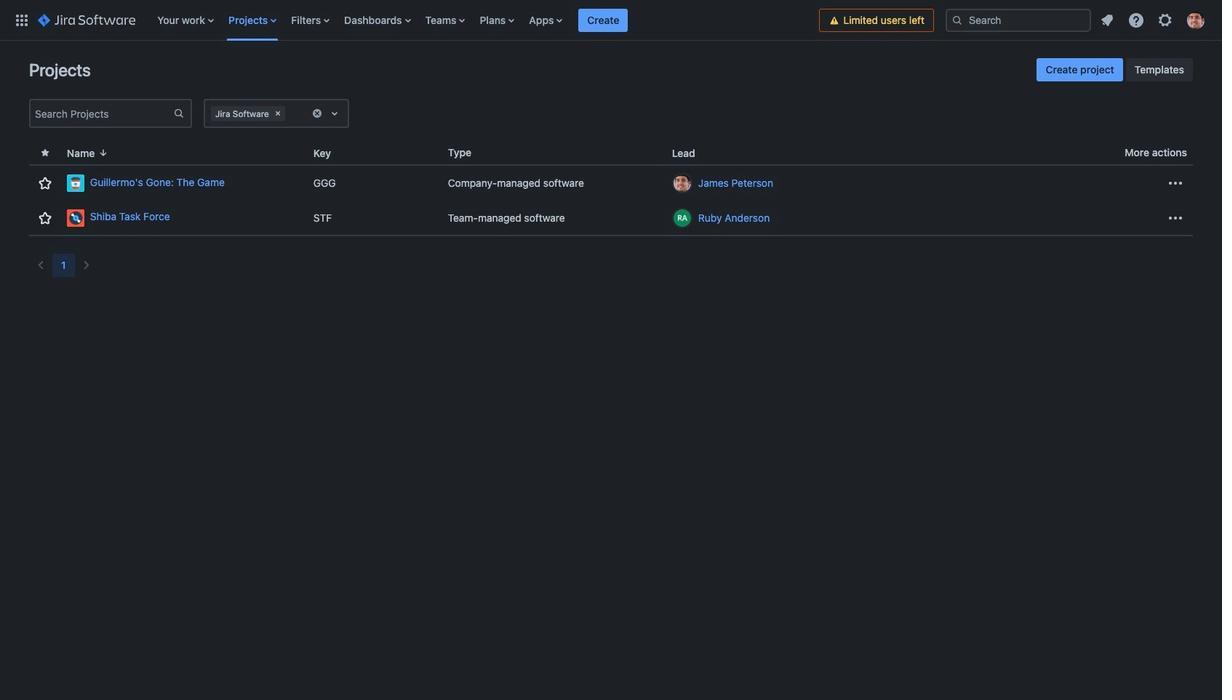 Task type: vqa. For each thing, say whether or not it's contained in the screenshot.
PRIMARY Element
yes



Task type: locate. For each thing, give the bounding box(es) containing it.
notifications image
[[1098, 11, 1116, 29]]

list item
[[579, 0, 628, 40]]

group
[[1037, 58, 1193, 81]]

banner
[[0, 0, 1222, 41]]

star shiba task force image
[[36, 209, 54, 227]]

1 horizontal spatial list
[[1094, 7, 1213, 33]]

Search field
[[946, 8, 1091, 32]]

help image
[[1127, 11, 1145, 29]]

next image
[[78, 257, 95, 274]]

jira software image
[[38, 11, 135, 29], [38, 11, 135, 29]]

list
[[150, 0, 819, 40], [1094, 7, 1213, 33]]

star guillermo's gone: the game image
[[36, 175, 54, 192]]

None search field
[[946, 8, 1091, 32]]

open image
[[326, 105, 343, 122]]



Task type: describe. For each thing, give the bounding box(es) containing it.
more image
[[1167, 209, 1184, 227]]

primary element
[[9, 0, 819, 40]]

search image
[[951, 14, 963, 26]]

Choose Jira products text field
[[288, 106, 291, 121]]

more image
[[1167, 175, 1184, 192]]

previous image
[[32, 257, 49, 274]]

clear image
[[311, 108, 323, 119]]

Search Projects text field
[[31, 103, 173, 124]]

0 horizontal spatial list
[[150, 0, 819, 40]]

settings image
[[1157, 11, 1174, 29]]

your profile and settings image
[[1187, 11, 1205, 29]]

clear image
[[272, 108, 284, 119]]

appswitcher icon image
[[13, 11, 31, 29]]



